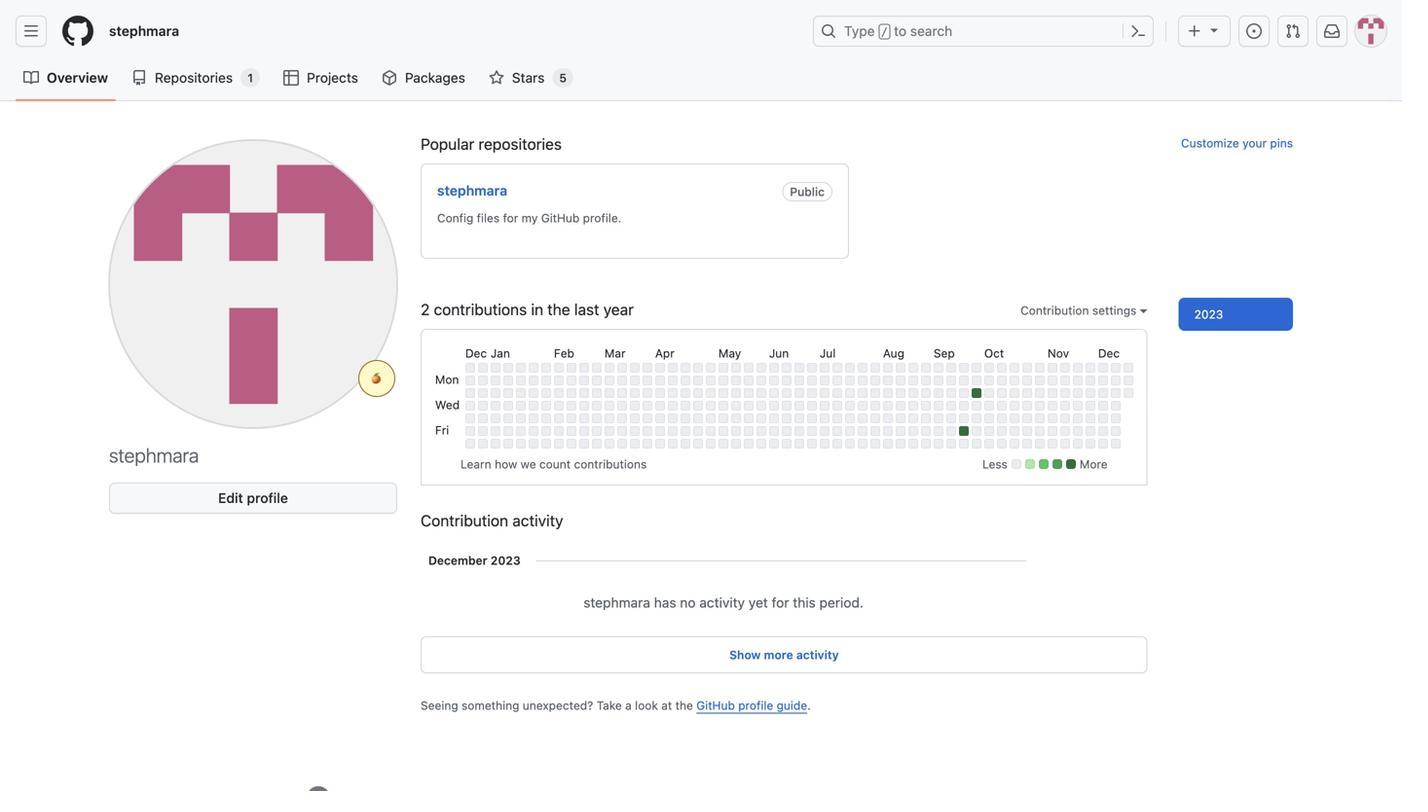 Task type: describe. For each thing, give the bounding box(es) containing it.
less
[[983, 458, 1008, 471]]

2       contributions         in the last year
[[421, 300, 634, 319]]

jul
[[820, 347, 836, 360]]

0 horizontal spatial stephmara link
[[101, 16, 187, 47]]

unexpected?
[[523, 699, 594, 713]]

jun
[[769, 347, 789, 360]]

1 horizontal spatial homepage image
[[307, 787, 330, 792]]

1 horizontal spatial the
[[676, 699, 693, 713]]

command palette image
[[1131, 23, 1146, 39]]

contribution for contribution activity
[[421, 512, 509, 530]]

feb
[[554, 347, 575, 360]]

notifications image
[[1325, 23, 1340, 39]]

dec for dec jan
[[465, 347, 487, 360]]

activity inside show more activity button
[[797, 649, 839, 662]]

show more activity button
[[421, 637, 1148, 674]]

fri
[[435, 424, 449, 437]]

1 horizontal spatial activity
[[700, 595, 745, 611]]

this
[[793, 595, 816, 611]]

edit
[[218, 490, 243, 507]]

profile.
[[583, 211, 622, 225]]

1 vertical spatial stephmara link
[[437, 183, 508, 199]]

mar
[[605, 347, 626, 360]]

my
[[522, 211, 538, 225]]

1
[[248, 71, 253, 85]]

1 horizontal spatial github
[[697, 699, 735, 713]]

yet
[[749, 595, 768, 611]]

show
[[730, 649, 761, 662]]

contribution activity
[[421, 512, 564, 530]]

stars
[[512, 70, 545, 86]]

packages
[[405, 70, 465, 86]]

projects link
[[276, 63, 366, 93]]

🍊 button
[[367, 369, 387, 389]]

config
[[437, 211, 474, 225]]

in
[[531, 300, 544, 319]]

count
[[540, 458, 571, 471]]

year
[[604, 300, 634, 319]]

edit profile button
[[109, 483, 397, 514]]

popular
[[421, 135, 475, 153]]

may
[[719, 347, 741, 360]]

packages link
[[374, 63, 473, 93]]

projects
[[307, 70, 358, 86]]

at
[[662, 699, 672, 713]]

aug
[[883, 347, 905, 360]]

package image
[[382, 70, 397, 86]]

take
[[597, 699, 622, 713]]

guide
[[777, 699, 808, 713]]

customize your pins
[[1182, 136, 1294, 150]]

edit profile
[[218, 490, 288, 507]]

more
[[1080, 458, 1108, 471]]

contribution settings button
[[1021, 302, 1148, 319]]

0 vertical spatial activity
[[513, 512, 564, 530]]

0 horizontal spatial github
[[541, 211, 580, 225]]

5
[[559, 71, 567, 85]]

triangle down image
[[1207, 22, 1222, 38]]

december 2023
[[429, 554, 521, 568]]



Task type: vqa. For each thing, say whether or not it's contained in the screenshot.
dot fill icon
no



Task type: locate. For each thing, give the bounding box(es) containing it.
1 vertical spatial contribution
[[421, 512, 509, 530]]

contribution
[[1021, 304, 1089, 317], [421, 512, 509, 530]]

contributions right count
[[574, 458, 647, 471]]

show more activity
[[730, 649, 839, 662]]

contributions up 'dec jan'
[[434, 300, 527, 319]]

0 horizontal spatial the
[[548, 300, 570, 319]]

1 vertical spatial github
[[697, 699, 735, 713]]

github right my
[[541, 211, 580, 225]]

profile inside "button"
[[247, 490, 288, 507]]

mon
[[435, 373, 459, 387]]

contributions
[[434, 300, 527, 319], [574, 458, 647, 471]]

no
[[680, 595, 696, 611]]

github right at
[[697, 699, 735, 713]]

overview
[[47, 70, 108, 86]]

🍊
[[371, 372, 383, 386]]

star image
[[489, 70, 504, 86]]

2023 link
[[1179, 298, 1294, 331]]

for right yet in the bottom of the page
[[772, 595, 789, 611]]

grid
[[432, 342, 1137, 452]]

0 horizontal spatial profile
[[247, 490, 288, 507]]

contribution settings
[[1021, 304, 1140, 317]]

1 horizontal spatial stephmara link
[[437, 183, 508, 199]]

activity
[[513, 512, 564, 530], [700, 595, 745, 611], [797, 649, 839, 662]]

0 horizontal spatial 2023
[[491, 554, 521, 568]]

1 horizontal spatial for
[[772, 595, 789, 611]]

pins
[[1271, 136, 1294, 150]]

1 vertical spatial profile
[[739, 699, 774, 713]]

0 horizontal spatial homepage image
[[62, 16, 94, 47]]

period.
[[820, 595, 864, 611]]

.
[[808, 699, 811, 713]]

0 horizontal spatial dec
[[465, 347, 487, 360]]

repo image
[[131, 70, 147, 86]]

table image
[[284, 70, 299, 86]]

december
[[429, 554, 488, 568]]

change your avatar image
[[109, 140, 397, 429]]

0 vertical spatial the
[[548, 300, 570, 319]]

dec
[[465, 347, 487, 360], [1099, 347, 1120, 360]]

stephmara has no activity           yet for this period.
[[584, 595, 864, 611]]

activity down we
[[513, 512, 564, 530]]

book image
[[23, 70, 39, 86]]

last
[[575, 300, 600, 319]]

customize
[[1182, 136, 1240, 150]]

2023 down contribution activity
[[491, 554, 521, 568]]

cell
[[465, 363, 475, 373], [478, 363, 488, 373], [491, 363, 500, 373], [503, 363, 513, 373], [516, 363, 526, 373], [529, 363, 538, 373], [541, 363, 551, 373], [554, 363, 564, 373], [567, 363, 576, 373], [579, 363, 589, 373], [592, 363, 602, 373], [605, 363, 614, 373], [617, 363, 627, 373], [630, 363, 640, 373], [643, 363, 652, 373], [655, 363, 665, 373], [668, 363, 678, 373], [681, 363, 690, 373], [693, 363, 703, 373], [706, 363, 716, 373], [719, 363, 728, 373], [731, 363, 741, 373], [744, 363, 754, 373], [757, 363, 766, 373], [769, 363, 779, 373], [782, 363, 792, 373], [795, 363, 804, 373], [807, 363, 817, 373], [820, 363, 830, 373], [833, 363, 842, 373], [845, 363, 855, 373], [858, 363, 868, 373], [871, 363, 880, 373], [883, 363, 893, 373], [896, 363, 906, 373], [909, 363, 918, 373], [921, 363, 931, 373], [934, 363, 944, 373], [947, 363, 956, 373], [959, 363, 969, 373], [972, 363, 982, 373], [985, 363, 994, 373], [997, 363, 1007, 373], [1010, 363, 1020, 373], [1023, 363, 1032, 373], [1035, 363, 1045, 373], [1048, 363, 1058, 373], [1061, 363, 1070, 373], [1073, 363, 1083, 373], [1086, 363, 1096, 373], [1099, 363, 1108, 373], [1111, 363, 1121, 373], [1124, 363, 1134, 373], [465, 376, 475, 386], [478, 376, 488, 386], [491, 376, 500, 386], [503, 376, 513, 386], [516, 376, 526, 386], [529, 376, 538, 386], [541, 376, 551, 386], [554, 376, 564, 386], [567, 376, 576, 386], [579, 376, 589, 386], [592, 376, 602, 386], [605, 376, 614, 386], [617, 376, 627, 386], [630, 376, 640, 386], [643, 376, 652, 386], [655, 376, 665, 386], [668, 376, 678, 386], [681, 376, 690, 386], [693, 376, 703, 386], [706, 376, 716, 386], [719, 376, 728, 386], [731, 376, 741, 386], [744, 376, 754, 386], [757, 376, 766, 386], [769, 376, 779, 386], [782, 376, 792, 386], [795, 376, 804, 386], [807, 376, 817, 386], [820, 376, 830, 386], [833, 376, 842, 386], [845, 376, 855, 386], [858, 376, 868, 386], [871, 376, 880, 386], [883, 376, 893, 386], [896, 376, 906, 386], [909, 376, 918, 386], [921, 376, 931, 386], [934, 376, 944, 386], [947, 376, 956, 386], [959, 376, 969, 386], [972, 376, 982, 386], [985, 376, 994, 386], [997, 376, 1007, 386], [1010, 376, 1020, 386], [1023, 376, 1032, 386], [1035, 376, 1045, 386], [1048, 376, 1058, 386], [1061, 376, 1070, 386], [1073, 376, 1083, 386], [1086, 376, 1096, 386], [1099, 376, 1108, 386], [1111, 376, 1121, 386], [1124, 376, 1134, 386], [465, 388, 475, 398], [478, 388, 488, 398], [491, 388, 500, 398], [503, 388, 513, 398], [516, 388, 526, 398], [529, 388, 538, 398], [541, 388, 551, 398], [554, 388, 564, 398], [567, 388, 576, 398], [579, 388, 589, 398], [592, 388, 602, 398], [605, 388, 614, 398], [617, 388, 627, 398], [630, 388, 640, 398], [643, 388, 652, 398], [655, 388, 665, 398], [668, 388, 678, 398], [681, 388, 690, 398], [693, 388, 703, 398], [706, 388, 716, 398], [719, 388, 728, 398], [731, 388, 741, 398], [744, 388, 754, 398], [757, 388, 766, 398], [769, 388, 779, 398], [782, 388, 792, 398], [795, 388, 804, 398], [807, 388, 817, 398], [820, 388, 830, 398], [833, 388, 842, 398], [845, 388, 855, 398], [858, 388, 868, 398], [871, 388, 880, 398], [883, 388, 893, 398], [896, 388, 906, 398], [909, 388, 918, 398], [921, 388, 931, 398], [934, 388, 944, 398], [947, 388, 956, 398], [959, 388, 969, 398], [972, 388, 982, 398], [985, 388, 994, 398], [997, 388, 1007, 398], [1010, 388, 1020, 398], [1023, 388, 1032, 398], [1035, 388, 1045, 398], [1048, 388, 1058, 398], [1061, 388, 1070, 398], [1073, 388, 1083, 398], [1086, 388, 1096, 398], [1099, 388, 1108, 398], [1111, 388, 1121, 398], [1124, 388, 1134, 398], [465, 401, 475, 411], [478, 401, 488, 411], [491, 401, 500, 411], [503, 401, 513, 411], [516, 401, 526, 411], [529, 401, 538, 411], [541, 401, 551, 411], [554, 401, 564, 411], [567, 401, 576, 411], [579, 401, 589, 411], [592, 401, 602, 411], [605, 401, 614, 411], [617, 401, 627, 411], [630, 401, 640, 411], [643, 401, 652, 411], [655, 401, 665, 411], [668, 401, 678, 411], [681, 401, 690, 411], [693, 401, 703, 411], [706, 401, 716, 411], [719, 401, 728, 411], [731, 401, 741, 411], [744, 401, 754, 411], [757, 401, 766, 411], [769, 401, 779, 411], [782, 401, 792, 411], [795, 401, 804, 411], [807, 401, 817, 411], [820, 401, 830, 411], [833, 401, 842, 411], [845, 401, 855, 411], [858, 401, 868, 411], [871, 401, 880, 411], [883, 401, 893, 411], [896, 401, 906, 411], [909, 401, 918, 411], [921, 401, 931, 411], [934, 401, 944, 411], [947, 401, 956, 411], [959, 401, 969, 411], [972, 401, 982, 411], [985, 401, 994, 411], [997, 401, 1007, 411], [1010, 401, 1020, 411], [1023, 401, 1032, 411], [1035, 401, 1045, 411], [1048, 401, 1058, 411], [1061, 401, 1070, 411], [1073, 401, 1083, 411], [1086, 401, 1096, 411], [1099, 401, 1108, 411], [1111, 401, 1121, 411], [465, 414, 475, 424], [478, 414, 488, 424], [491, 414, 500, 424], [503, 414, 513, 424], [516, 414, 526, 424], [529, 414, 538, 424], [541, 414, 551, 424], [554, 414, 564, 424], [567, 414, 576, 424], [579, 414, 589, 424], [592, 414, 602, 424], [605, 414, 614, 424], [617, 414, 627, 424], [630, 414, 640, 424], [643, 414, 652, 424], [655, 414, 665, 424], [668, 414, 678, 424], [681, 414, 690, 424], [693, 414, 703, 424], [706, 414, 716, 424], [719, 414, 728, 424], [731, 414, 741, 424], [744, 414, 754, 424], [757, 414, 766, 424], [769, 414, 779, 424], [782, 414, 792, 424], [795, 414, 804, 424], [807, 414, 817, 424], [820, 414, 830, 424], [833, 414, 842, 424], [845, 414, 855, 424], [858, 414, 868, 424], [871, 414, 880, 424], [883, 414, 893, 424], [896, 414, 906, 424], [909, 414, 918, 424], [921, 414, 931, 424], [934, 414, 944, 424], [947, 414, 956, 424], [959, 414, 969, 424], [972, 414, 982, 424], [985, 414, 994, 424], [997, 414, 1007, 424], [1010, 414, 1020, 424], [1023, 414, 1032, 424], [1035, 414, 1045, 424], [1048, 414, 1058, 424], [1061, 414, 1070, 424], [1073, 414, 1083, 424], [1086, 414, 1096, 424], [1099, 414, 1108, 424], [1111, 414, 1121, 424], [465, 426, 475, 436], [478, 426, 488, 436], [491, 426, 500, 436], [503, 426, 513, 436], [516, 426, 526, 436], [529, 426, 538, 436], [541, 426, 551, 436], [554, 426, 564, 436], [567, 426, 576, 436], [579, 426, 589, 436], [592, 426, 602, 436], [605, 426, 614, 436], [617, 426, 627, 436], [630, 426, 640, 436], [643, 426, 652, 436], [655, 426, 665, 436], [668, 426, 678, 436], [681, 426, 690, 436], [693, 426, 703, 436], [706, 426, 716, 436], [719, 426, 728, 436], [731, 426, 741, 436], [744, 426, 754, 436], [757, 426, 766, 436], [769, 426, 779, 436], [782, 426, 792, 436], [795, 426, 804, 436], [807, 426, 817, 436], [820, 426, 830, 436], [833, 426, 842, 436], [845, 426, 855, 436], [858, 426, 868, 436], [871, 426, 880, 436], [883, 426, 893, 436], [896, 426, 906, 436], [909, 426, 918, 436], [921, 426, 931, 436], [934, 426, 944, 436], [947, 426, 956, 436], [959, 426, 969, 436], [972, 426, 982, 436], [985, 426, 994, 436], [997, 426, 1007, 436], [1010, 426, 1020, 436], [1023, 426, 1032, 436], [1035, 426, 1045, 436], [1048, 426, 1058, 436], [1061, 426, 1070, 436], [1073, 426, 1083, 436], [1086, 426, 1096, 436], [1099, 426, 1108, 436], [1111, 426, 1121, 436], [465, 439, 475, 449], [478, 439, 488, 449], [491, 439, 500, 449], [503, 439, 513, 449], [516, 439, 526, 449], [529, 439, 538, 449], [541, 439, 551, 449], [554, 439, 564, 449], [567, 439, 576, 449], [579, 439, 589, 449], [592, 439, 602, 449], [605, 439, 614, 449], [617, 439, 627, 449], [630, 439, 640, 449], [643, 439, 652, 449], [655, 439, 665, 449], [668, 439, 678, 449], [681, 439, 690, 449], [693, 439, 703, 449], [706, 439, 716, 449], [719, 439, 728, 449], [731, 439, 741, 449], [744, 439, 754, 449], [757, 439, 766, 449], [769, 439, 779, 449], [782, 439, 792, 449], [795, 439, 804, 449], [807, 439, 817, 449], [820, 439, 830, 449], [833, 439, 842, 449], [845, 439, 855, 449], [858, 439, 868, 449], [871, 439, 880, 449], [883, 439, 893, 449], [896, 439, 906, 449], [909, 439, 918, 449], [921, 439, 931, 449], [934, 439, 944, 449], [947, 439, 956, 449], [959, 439, 969, 449], [972, 439, 982, 449], [985, 439, 994, 449], [997, 439, 1007, 449], [1010, 439, 1020, 449], [1023, 439, 1032, 449], [1035, 439, 1045, 449], [1048, 439, 1058, 449], [1061, 439, 1070, 449], [1073, 439, 1083, 449], [1086, 439, 1096, 449], [1099, 439, 1108, 449], [1111, 439, 1121, 449]]

1 vertical spatial for
[[772, 595, 789, 611]]

seeing something unexpected? take a look at the github profile guide .
[[421, 699, 811, 713]]

dec for dec
[[1099, 347, 1120, 360]]

0 vertical spatial homepage image
[[62, 16, 94, 47]]

contribution inside popup button
[[1021, 304, 1089, 317]]

grid containing dec
[[432, 342, 1137, 452]]

nov
[[1048, 347, 1070, 360]]

issue opened image
[[1247, 23, 1262, 39]]

how
[[495, 458, 517, 471]]

1 vertical spatial contributions
[[574, 458, 647, 471]]

sep
[[934, 347, 955, 360]]

the right at
[[676, 699, 693, 713]]

0 vertical spatial contributions
[[434, 300, 527, 319]]

profile
[[247, 490, 288, 507], [739, 699, 774, 713]]

0 vertical spatial for
[[503, 211, 518, 225]]

1 horizontal spatial dec
[[1099, 347, 1120, 360]]

apr
[[655, 347, 675, 360]]

0 horizontal spatial activity
[[513, 512, 564, 530]]

0 horizontal spatial contributions
[[434, 300, 527, 319]]

contribution up december
[[421, 512, 509, 530]]

plus image
[[1187, 23, 1203, 39]]

stephmara link up repo icon
[[101, 16, 187, 47]]

overview link
[[16, 63, 116, 93]]

settings
[[1093, 304, 1137, 317]]

1 vertical spatial activity
[[700, 595, 745, 611]]

1 vertical spatial homepage image
[[307, 787, 330, 792]]

oct
[[985, 347, 1005, 360]]

repositories
[[479, 135, 562, 153]]

1 dec from the left
[[465, 347, 487, 360]]

2 dec from the left
[[1099, 347, 1120, 360]]

contribution up nov
[[1021, 304, 1089, 317]]

1 vertical spatial 2023
[[491, 554, 521, 568]]

dec jan
[[465, 347, 510, 360]]

the
[[548, 300, 570, 319], [676, 699, 693, 713]]

type / to search
[[844, 23, 953, 39]]

a
[[625, 699, 632, 713]]

to
[[894, 23, 907, 39]]

for left my
[[503, 211, 518, 225]]

stephmara link up files
[[437, 183, 508, 199]]

0 horizontal spatial for
[[503, 211, 518, 225]]

type
[[844, 23, 875, 39]]

more
[[764, 649, 794, 662]]

1 horizontal spatial contributions
[[574, 458, 647, 471]]

look
[[635, 699, 658, 713]]

repositories
[[155, 70, 233, 86]]

public
[[790, 185, 825, 199]]

/
[[881, 25, 888, 39]]

we
[[521, 458, 536, 471]]

2 horizontal spatial activity
[[797, 649, 839, 662]]

dec left jan
[[465, 347, 487, 360]]

github
[[541, 211, 580, 225], [697, 699, 735, 713]]

2023
[[1195, 308, 1224, 321], [491, 554, 521, 568]]

0 horizontal spatial contribution
[[421, 512, 509, 530]]

activity right more
[[797, 649, 839, 662]]

profile right edit
[[247, 490, 288, 507]]

profile left guide
[[739, 699, 774, 713]]

your
[[1243, 136, 1267, 150]]

1 horizontal spatial 2023
[[1195, 308, 1224, 321]]

1 horizontal spatial contribution
[[1021, 304, 1089, 317]]

seeing
[[421, 699, 458, 713]]

contribution for contribution settings
[[1021, 304, 1089, 317]]

files
[[477, 211, 500, 225]]

stephmara link
[[101, 16, 187, 47], [437, 183, 508, 199]]

github profile guide link
[[697, 699, 808, 713]]

config files for my github profile.
[[437, 211, 622, 225]]

learn how we count contributions
[[461, 458, 647, 471]]

dec down settings
[[1099, 347, 1120, 360]]

homepage image
[[62, 16, 94, 47], [307, 787, 330, 792]]

2023 right settings
[[1195, 308, 1224, 321]]

learn
[[461, 458, 492, 471]]

git pull request image
[[1286, 23, 1301, 39]]

1 horizontal spatial profile
[[739, 699, 774, 713]]

0 vertical spatial contribution
[[1021, 304, 1089, 317]]

0 vertical spatial github
[[541, 211, 580, 225]]

learn how we count contributions link
[[461, 458, 647, 471]]

jan
[[491, 347, 510, 360]]

search
[[911, 23, 953, 39]]

2
[[421, 300, 430, 319]]

the right in
[[548, 300, 570, 319]]

wed
[[435, 398, 460, 412]]

1 vertical spatial the
[[676, 699, 693, 713]]

0 vertical spatial stephmara link
[[101, 16, 187, 47]]

something
[[462, 699, 520, 713]]

stephmara
[[109, 23, 179, 39], [437, 183, 508, 199], [109, 444, 199, 467], [584, 595, 651, 611]]

activity right no
[[700, 595, 745, 611]]

0 vertical spatial 2023
[[1195, 308, 1224, 321]]

2 vertical spatial activity
[[797, 649, 839, 662]]

for
[[503, 211, 518, 225], [772, 595, 789, 611]]

popular repositories
[[421, 135, 562, 153]]

0 vertical spatial profile
[[247, 490, 288, 507]]

has
[[654, 595, 677, 611]]



